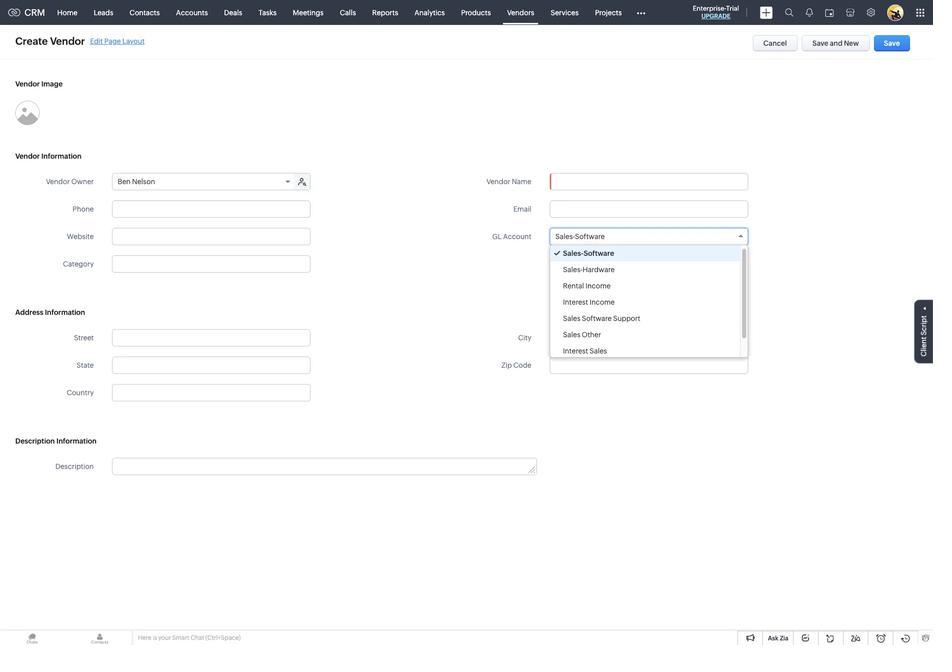 Task type: locate. For each thing, give the bounding box(es) containing it.
0 vertical spatial sales-
[[556, 233, 575, 241]]

signals image
[[806, 8, 813, 17]]

2 save from the left
[[885, 39, 901, 47]]

0 horizontal spatial description
[[15, 438, 55, 446]]

1 vertical spatial sales-software
[[563, 250, 615, 258]]

state
[[77, 362, 94, 370]]

save and new button
[[802, 35, 870, 51]]

address information
[[15, 309, 85, 317]]

1 vertical spatial description
[[55, 463, 94, 471]]

edit page layout link
[[90, 37, 145, 45]]

tasks link
[[251, 0, 285, 25]]

sales- for sales-software option
[[563, 250, 584, 258]]

new
[[844, 39, 860, 47]]

profile image
[[888, 4, 904, 21]]

2 vertical spatial information
[[56, 438, 97, 446]]

home link
[[49, 0, 86, 25]]

save for save and new
[[813, 39, 829, 47]]

1 horizontal spatial save
[[885, 39, 901, 47]]

chat
[[191, 635, 204, 642]]

rental
[[563, 282, 584, 290]]

reports link
[[364, 0, 407, 25]]

hardware
[[583, 266, 615, 274]]

deals
[[224, 8, 242, 17]]

vendor down image
[[15, 152, 40, 160]]

income down hardware
[[586, 282, 611, 290]]

1 horizontal spatial description
[[55, 463, 94, 471]]

vendor left name
[[487, 178, 511, 186]]

vendor left image
[[15, 80, 40, 88]]

calendar image
[[826, 8, 834, 17]]

software inside sales-software field
[[575, 233, 605, 241]]

crm
[[24, 7, 45, 18]]

sales down other
[[590, 347, 607, 356]]

email
[[514, 205, 532, 213]]

software up hardware
[[584, 250, 615, 258]]

information down country
[[56, 438, 97, 446]]

client script
[[920, 316, 929, 357]]

software for sales-software option
[[584, 250, 615, 258]]

0 vertical spatial sales-software
[[556, 233, 605, 241]]

description
[[15, 438, 55, 446], [55, 463, 94, 471]]

save for save
[[885, 39, 901, 47]]

interest
[[563, 298, 588, 307], [563, 347, 588, 356]]

2 vertical spatial sales
[[590, 347, 607, 356]]

phone
[[73, 205, 94, 213]]

zia
[[780, 636, 789, 643]]

1 vertical spatial interest
[[563, 347, 588, 356]]

interest inside interest sales option
[[563, 347, 588, 356]]

information
[[41, 152, 82, 160], [45, 309, 85, 317], [56, 438, 97, 446]]

sales software support
[[563, 315, 641, 323]]

save down profile element on the right
[[885, 39, 901, 47]]

smart
[[172, 635, 189, 642]]

0 vertical spatial sales
[[563, 315, 581, 323]]

ben
[[118, 178, 131, 186]]

owner
[[71, 178, 94, 186]]

vendor left owner at left top
[[46, 178, 70, 186]]

meetings
[[293, 8, 324, 17]]

interest down rental
[[563, 298, 588, 307]]

0 vertical spatial information
[[41, 152, 82, 160]]

None text field
[[112, 228, 311, 246], [112, 256, 311, 273], [550, 330, 749, 347], [112, 357, 311, 374], [550, 357, 749, 374], [113, 385, 310, 401], [113, 459, 537, 475], [112, 228, 311, 246], [112, 256, 311, 273], [550, 330, 749, 347], [112, 357, 311, 374], [550, 357, 749, 374], [113, 385, 310, 401], [113, 459, 537, 475]]

create menu image
[[760, 6, 773, 19]]

0 vertical spatial interest
[[563, 298, 588, 307]]

vendors
[[507, 8, 535, 17]]

vendor for vendor information
[[15, 152, 40, 160]]

0 vertical spatial description
[[15, 438, 55, 446]]

1 vertical spatial income
[[590, 298, 615, 307]]

1 vertical spatial sales
[[563, 331, 581, 339]]

create menu element
[[754, 0, 779, 25]]

sales inside 'option'
[[563, 315, 581, 323]]

sales other
[[563, 331, 602, 339]]

description for description
[[55, 463, 94, 471]]

software for the sales software support 'option'
[[582, 315, 612, 323]]

software inside the sales software support 'option'
[[582, 315, 612, 323]]

ask
[[768, 636, 779, 643]]

description information
[[15, 438, 97, 446]]

2 vertical spatial sales-
[[563, 266, 583, 274]]

1 vertical spatial information
[[45, 309, 85, 317]]

income
[[586, 282, 611, 290], [590, 298, 615, 307]]

2 vertical spatial software
[[582, 315, 612, 323]]

enterprise-trial upgrade
[[693, 5, 740, 20]]

2 interest from the top
[[563, 347, 588, 356]]

profile element
[[882, 0, 910, 25]]

gl
[[493, 233, 502, 241]]

sales left other
[[563, 331, 581, 339]]

sales-
[[556, 233, 575, 241], [563, 250, 584, 258], [563, 266, 583, 274]]

software
[[575, 233, 605, 241], [584, 250, 615, 258], [582, 315, 612, 323]]

vendor name
[[487, 178, 532, 186]]

sales up the sales other
[[563, 315, 581, 323]]

interest sales option
[[551, 343, 741, 360]]

software inside sales-software option
[[584, 250, 615, 258]]

zip code
[[502, 362, 532, 370]]

None text field
[[550, 173, 749, 190], [112, 201, 311, 218], [550, 201, 749, 218], [112, 330, 311, 347], [550, 173, 749, 190], [112, 201, 311, 218], [550, 201, 749, 218], [112, 330, 311, 347]]

sales-software option
[[551, 246, 741, 262]]

nelson
[[132, 178, 155, 186]]

create
[[15, 35, 48, 47]]

vendors link
[[499, 0, 543, 25]]

1 vertical spatial sales-
[[563, 250, 584, 258]]

information for street
[[45, 309, 85, 317]]

interest down the sales other
[[563, 347, 588, 356]]

interest inside the interest income option
[[563, 298, 588, 307]]

vendor image
[[15, 80, 63, 88]]

software up sales-hardware
[[575, 233, 605, 241]]

sales
[[563, 315, 581, 323], [563, 331, 581, 339], [590, 347, 607, 356]]

(ctrl+space)
[[206, 635, 241, 642]]

contacts
[[130, 8, 160, 17]]

sales for sales software support
[[563, 315, 581, 323]]

website
[[67, 233, 94, 241]]

products
[[461, 8, 491, 17]]

information up 'street'
[[45, 309, 85, 317]]

ben nelson
[[118, 178, 155, 186]]

projects
[[595, 8, 622, 17]]

income up sales software support
[[590, 298, 615, 307]]

1 vertical spatial software
[[584, 250, 615, 258]]

rental income option
[[551, 278, 741, 294]]

search image
[[785, 8, 794, 17]]

save left and at the top right of page
[[813, 39, 829, 47]]

vendor
[[50, 35, 85, 47], [15, 80, 40, 88], [15, 152, 40, 160], [46, 178, 70, 186], [487, 178, 511, 186]]

accounts
[[176, 8, 208, 17]]

interest for interest income
[[563, 298, 588, 307]]

leads link
[[86, 0, 122, 25]]

Ben Nelson field
[[113, 174, 295, 190]]

save
[[813, 39, 829, 47], [885, 39, 901, 47]]

0 vertical spatial software
[[575, 233, 605, 241]]

list box containing sales-software
[[551, 246, 748, 360]]

information for vendor owner
[[41, 152, 82, 160]]

0 vertical spatial income
[[586, 282, 611, 290]]

tasks
[[259, 8, 277, 17]]

cancel button
[[753, 35, 798, 51]]

products link
[[453, 0, 499, 25]]

software up other
[[582, 315, 612, 323]]

None field
[[113, 385, 310, 401]]

here is your smart chat (ctrl+space)
[[138, 635, 241, 642]]

sales-hardware option
[[551, 262, 741, 278]]

sales-software
[[556, 233, 605, 241], [563, 250, 615, 258]]

0 horizontal spatial save
[[813, 39, 829, 47]]

information up vendor owner
[[41, 152, 82, 160]]

1 save from the left
[[813, 39, 829, 47]]

list box
[[551, 246, 748, 360]]

1 interest from the top
[[563, 298, 588, 307]]

ask zia
[[768, 636, 789, 643]]

address
[[15, 309, 43, 317]]

income for interest income
[[590, 298, 615, 307]]



Task type: vqa. For each thing, say whether or not it's contained in the screenshot.
Vendor Image
yes



Task type: describe. For each thing, give the bounding box(es) containing it.
analytics
[[415, 8, 445, 17]]

account
[[503, 233, 532, 241]]

sales other option
[[551, 327, 741, 343]]

services link
[[543, 0, 587, 25]]

sales- inside field
[[556, 233, 575, 241]]

contacts image
[[68, 632, 132, 646]]

sales-software inside field
[[556, 233, 605, 241]]

city
[[518, 334, 532, 342]]

sales- for "sales-hardware" option
[[563, 266, 583, 274]]

trial
[[727, 5, 740, 12]]

interest income
[[563, 298, 615, 307]]

client
[[920, 337, 929, 357]]

income for rental income
[[586, 282, 611, 290]]

leads
[[94, 8, 113, 17]]

sales software support option
[[551, 311, 741, 327]]

street
[[74, 334, 94, 342]]

interest for interest sales
[[563, 347, 588, 356]]

image
[[41, 80, 63, 88]]

Other Modules field
[[630, 4, 652, 21]]

enterprise-
[[693, 5, 727, 12]]

contacts link
[[122, 0, 168, 25]]

script
[[920, 316, 929, 336]]

and
[[830, 39, 843, 47]]

save and new
[[813, 39, 860, 47]]

vendor for vendor image
[[15, 80, 40, 88]]

upgrade
[[702, 13, 731, 20]]

rental income
[[563, 282, 611, 290]]

here
[[138, 635, 152, 642]]

vendor for vendor owner
[[46, 178, 70, 186]]

vendor information
[[15, 152, 82, 160]]

reports
[[372, 8, 398, 17]]

page
[[104, 37, 121, 45]]

interest sales
[[563, 347, 607, 356]]

signals element
[[800, 0, 820, 25]]

edit
[[90, 37, 103, 45]]

sales-hardware
[[563, 266, 615, 274]]

layout
[[122, 37, 145, 45]]

vendor owner
[[46, 178, 94, 186]]

cancel
[[764, 39, 787, 47]]

search element
[[779, 0, 800, 25]]

calls
[[340, 8, 356, 17]]

chats image
[[0, 632, 64, 646]]

image image
[[15, 101, 40, 125]]

calls link
[[332, 0, 364, 25]]

code
[[514, 362, 532, 370]]

save button
[[874, 35, 911, 51]]

your
[[158, 635, 171, 642]]

deals link
[[216, 0, 251, 25]]

gl account
[[493, 233, 532, 241]]

zip
[[502, 362, 512, 370]]

support
[[613, 315, 641, 323]]

analytics link
[[407, 0, 453, 25]]

vendor down home
[[50, 35, 85, 47]]

home
[[57, 8, 77, 17]]

description for description information
[[15, 438, 55, 446]]

create vendor edit page layout
[[15, 35, 145, 47]]

other
[[582, 331, 602, 339]]

interest income option
[[551, 294, 741, 311]]

category
[[63, 260, 94, 268]]

is
[[153, 635, 157, 642]]

accounts link
[[168, 0, 216, 25]]

projects link
[[587, 0, 630, 25]]

country
[[67, 389, 94, 397]]

crm link
[[8, 7, 45, 18]]

services
[[551, 8, 579, 17]]

vendor for vendor name
[[487, 178, 511, 186]]

meetings link
[[285, 0, 332, 25]]

name
[[512, 178, 532, 186]]

Sales-Software field
[[550, 228, 749, 246]]

sales for sales other
[[563, 331, 581, 339]]

sales-software inside option
[[563, 250, 615, 258]]



